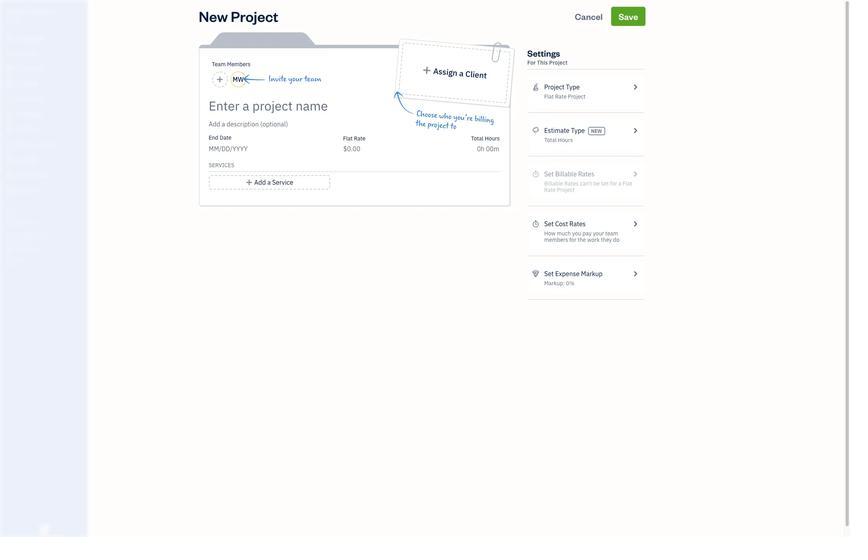 Task type: vqa. For each thing, say whether or not it's contained in the screenshot.
Phone corresponding to Add Business Phone
no



Task type: describe. For each thing, give the bounding box(es) containing it.
the inside how much you pay your team members for the work they do
[[578, 236, 586, 243]]

team members
[[212, 61, 251, 68]]

new project
[[199, 7, 279, 26]]

assign a client button
[[398, 42, 511, 103]]

save button
[[612, 7, 646, 26]]

the inside choose who you're billing the project to
[[415, 119, 427, 129]]

project image
[[5, 126, 15, 134]]

set for set cost rates
[[545, 220, 554, 228]]

0 horizontal spatial hours
[[485, 135, 500, 142]]

how
[[545, 230, 556, 237]]

flat rate
[[343, 135, 366, 142]]

for
[[570, 236, 577, 243]]

add a service button
[[209, 175, 330, 190]]

client image
[[5, 50, 15, 58]]

project type
[[545, 83, 580, 91]]

billing
[[475, 114, 495, 125]]

invite
[[269, 75, 287, 84]]

expenses image
[[533, 269, 540, 279]]

your inside how much you pay your team members for the work they do
[[593, 230, 604, 237]]

estimate type
[[545, 126, 585, 134]]

0 vertical spatial your
[[289, 75, 303, 84]]

date
[[220, 134, 232, 141]]

set expense markup
[[545, 270, 603, 278]]

projects image
[[533, 82, 540, 92]]

estimate
[[545, 126, 570, 134]]

expense
[[556, 270, 580, 278]]

bank connections image
[[6, 245, 85, 251]]

new
[[199, 7, 228, 26]]

flat for flat rate project
[[545, 93, 554, 100]]

services
[[209, 162, 234, 169]]

timetracking image
[[533, 219, 540, 229]]

rate for flat rate project
[[556, 93, 567, 100]]

members
[[227, 61, 251, 68]]

payment image
[[5, 95, 15, 103]]

assign
[[433, 66, 458, 78]]

0 horizontal spatial total
[[471, 135, 484, 142]]

type for project type
[[566, 83, 580, 91]]

much
[[557, 230, 571, 237]]

team members image
[[6, 219, 85, 226]]

items and services image
[[6, 232, 85, 239]]

end date
[[209, 134, 232, 141]]

cancel button
[[568, 7, 610, 26]]

chevronright image for set cost rates
[[632, 219, 639, 229]]

pay
[[583, 230, 592, 237]]

settings
[[528, 47, 561, 59]]

report image
[[5, 186, 15, 194]]

assign a client
[[433, 66, 487, 80]]

rates
[[570, 220, 586, 228]]

service
[[272, 178, 293, 186]]

you're
[[453, 112, 473, 123]]

team
[[212, 61, 226, 68]]

do
[[614, 236, 620, 243]]

invoice image
[[5, 80, 15, 88]]

flat rate project
[[545, 93, 586, 100]]

Project Name text field
[[209, 98, 428, 114]]

plus image
[[422, 66, 432, 75]]

0%
[[566, 280, 575, 287]]

work
[[588, 236, 600, 243]]

apps image
[[6, 207, 85, 213]]

money image
[[5, 156, 15, 164]]

freshbooks image
[[38, 524, 50, 534]]

settings for this project
[[528, 47, 568, 66]]

1 horizontal spatial total
[[545, 136, 557, 144]]

a for assign
[[459, 68, 464, 78]]

project
[[428, 120, 449, 131]]



Task type: locate. For each thing, give the bounding box(es) containing it.
you
[[573, 230, 582, 237]]

0 vertical spatial rate
[[556, 93, 567, 100]]

rate down 'project type'
[[556, 93, 567, 100]]

a for add
[[268, 178, 271, 186]]

this
[[537, 59, 548, 66]]

team right work
[[606, 230, 619, 237]]

0 vertical spatial flat
[[545, 93, 554, 100]]

0 vertical spatial the
[[415, 119, 427, 129]]

set up how
[[545, 220, 554, 228]]

a inside assign a client
[[459, 68, 464, 78]]

3 chevronright image from the top
[[632, 219, 639, 229]]

add a service
[[255, 178, 293, 186]]

hours down "estimate type"
[[558, 136, 573, 144]]

type left new
[[571, 126, 585, 134]]

0 vertical spatial a
[[459, 68, 464, 78]]

they
[[601, 236, 612, 243]]

1 horizontal spatial your
[[593, 230, 604, 237]]

Amount (USD) text field
[[343, 145, 361, 153]]

who
[[439, 111, 452, 121]]

1 horizontal spatial flat
[[545, 93, 554, 100]]

0 horizontal spatial the
[[415, 119, 427, 129]]

team inside how much you pay your team members for the work they do
[[606, 230, 619, 237]]

mw
[[233, 75, 244, 83]]

add
[[255, 178, 266, 186]]

chevronright image for set expense markup
[[632, 269, 639, 279]]

0 horizontal spatial total hours
[[471, 135, 500, 142]]

timer image
[[5, 141, 15, 149]]

your right invite
[[289, 75, 303, 84]]

dashboard image
[[5, 35, 15, 43]]

team up project name 'text box'
[[305, 75, 322, 84]]

team
[[305, 75, 322, 84], [606, 230, 619, 237]]

project
[[231, 7, 279, 26], [550, 59, 568, 66], [545, 83, 565, 91], [568, 93, 586, 100]]

your right the pay
[[593, 230, 604, 237]]

total
[[471, 135, 484, 142], [545, 136, 557, 144]]

rate for flat rate
[[354, 135, 366, 142]]

hours
[[485, 135, 500, 142], [558, 136, 573, 144]]

choose
[[416, 109, 438, 120]]

0 horizontal spatial a
[[268, 178, 271, 186]]

2 chevronright image from the top
[[632, 126, 639, 135]]

0 horizontal spatial rate
[[354, 135, 366, 142]]

type
[[566, 83, 580, 91], [571, 126, 585, 134]]

0 horizontal spatial team
[[305, 75, 322, 84]]

plus image
[[246, 178, 253, 187]]

1 vertical spatial type
[[571, 126, 585, 134]]

add team member image
[[216, 75, 224, 84]]

new
[[592, 128, 602, 134]]

0 vertical spatial team
[[305, 75, 322, 84]]

0 horizontal spatial your
[[289, 75, 303, 84]]

how much you pay your team members for the work they do
[[545, 230, 620, 243]]

markup:
[[545, 280, 565, 287]]

0 vertical spatial type
[[566, 83, 580, 91]]

rate
[[556, 93, 567, 100], [354, 135, 366, 142]]

flat
[[545, 93, 554, 100], [343, 135, 353, 142]]

1 vertical spatial a
[[268, 178, 271, 186]]

1 vertical spatial flat
[[343, 135, 353, 142]]

chart image
[[5, 171, 15, 179]]

1 set from the top
[[545, 220, 554, 228]]

End date in  format text field
[[209, 145, 306, 153]]

hours up the hourly budget text box
[[485, 135, 500, 142]]

the
[[415, 119, 427, 129], [578, 236, 586, 243]]

1 horizontal spatial the
[[578, 236, 586, 243]]

flat up amount (usd) 'text field'
[[343, 135, 353, 142]]

to
[[450, 122, 457, 132]]

1 horizontal spatial team
[[606, 230, 619, 237]]

0 vertical spatial set
[[545, 220, 554, 228]]

set for set expense markup
[[545, 270, 554, 278]]

client
[[465, 69, 487, 80]]

markup: 0%
[[545, 280, 575, 287]]

project inside settings for this project
[[550, 59, 568, 66]]

expense image
[[5, 111, 15, 119]]

1 vertical spatial team
[[606, 230, 619, 237]]

1 horizontal spatial total hours
[[545, 136, 573, 144]]

2 set from the top
[[545, 270, 554, 278]]

a right add
[[268, 178, 271, 186]]

a left 'client'
[[459, 68, 464, 78]]

end
[[209, 134, 219, 141]]

1 vertical spatial your
[[593, 230, 604, 237]]

chevronright image for project type
[[632, 82, 639, 92]]

Project Description text field
[[209, 119, 428, 129]]

chevronright image for estimate type
[[632, 126, 639, 135]]

flat down 'project type'
[[545, 93, 554, 100]]

save
[[619, 11, 639, 22]]

Hourly Budget text field
[[477, 145, 500, 153]]

1 chevronright image from the top
[[632, 82, 639, 92]]

1 vertical spatial rate
[[354, 135, 366, 142]]

total hours up the hourly budget text box
[[471, 135, 500, 142]]

estimate image
[[5, 65, 15, 73]]

company
[[29, 7, 56, 15]]

chevronright image
[[632, 82, 639, 92], [632, 126, 639, 135], [632, 219, 639, 229], [632, 269, 639, 279]]

markup
[[582, 270, 603, 278]]

cancel
[[575, 11, 603, 22]]

0 horizontal spatial flat
[[343, 135, 353, 142]]

type for estimate type
[[571, 126, 585, 134]]

settings image
[[6, 258, 85, 264]]

1 horizontal spatial hours
[[558, 136, 573, 144]]

set up markup:
[[545, 270, 554, 278]]

main element
[[0, 0, 108, 537]]

for
[[528, 59, 536, 66]]

the right for at right top
[[578, 236, 586, 243]]

rate up amount (usd) 'text field'
[[354, 135, 366, 142]]

maria's
[[6, 7, 27, 15]]

type up flat rate project
[[566, 83, 580, 91]]

a
[[459, 68, 464, 78], [268, 178, 271, 186]]

cost
[[556, 220, 568, 228]]

the left project
[[415, 119, 427, 129]]

1 vertical spatial set
[[545, 270, 554, 278]]

owner
[[6, 16, 21, 22]]

1 horizontal spatial rate
[[556, 93, 567, 100]]

maria's company owner
[[6, 7, 56, 22]]

4 chevronright image from the top
[[632, 269, 639, 279]]

your
[[289, 75, 303, 84], [593, 230, 604, 237]]

1 horizontal spatial a
[[459, 68, 464, 78]]

set cost rates
[[545, 220, 586, 228]]

invite your team
[[269, 75, 322, 84]]

set
[[545, 220, 554, 228], [545, 270, 554, 278]]

flat for flat rate
[[343, 135, 353, 142]]

estimates image
[[533, 126, 540, 135]]

1 vertical spatial the
[[578, 236, 586, 243]]

total up the hourly budget text box
[[471, 135, 484, 142]]

total hours down estimate at the right top of page
[[545, 136, 573, 144]]

choose who you're billing the project to
[[415, 109, 495, 132]]

total down estimate at the right top of page
[[545, 136, 557, 144]]

total hours
[[471, 135, 500, 142], [545, 136, 573, 144]]

members
[[545, 236, 569, 243]]



